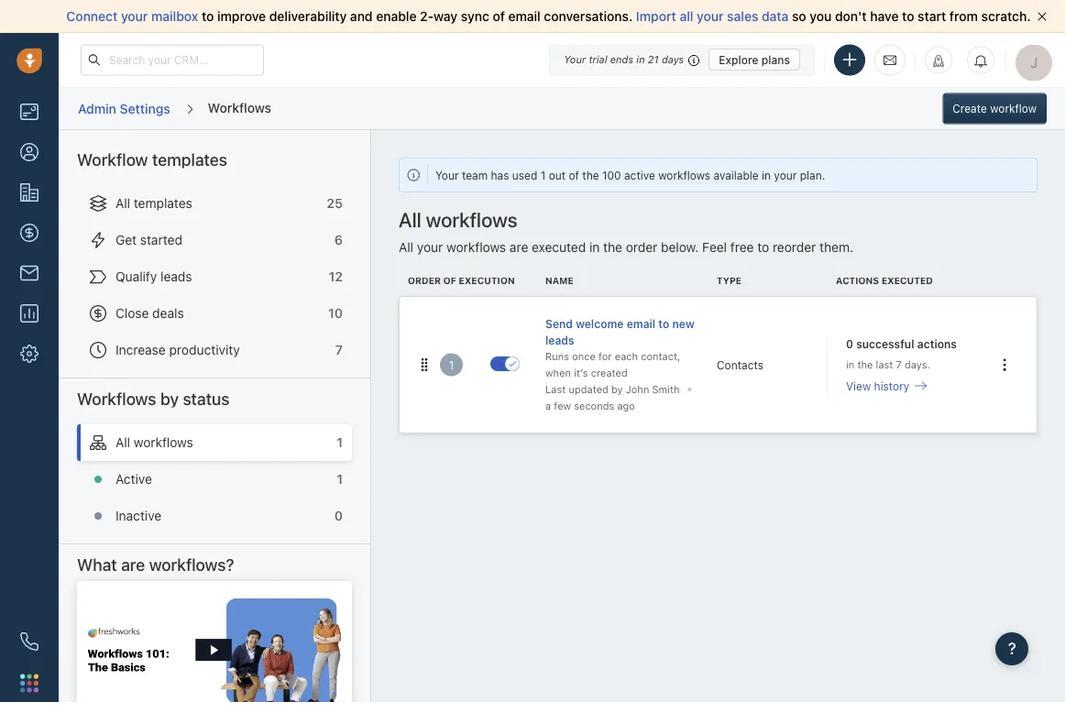 Task type: describe. For each thing, give the bounding box(es) containing it.
to inside all workflows all your workflows are executed in the order below. feel free to reorder them.
[[758, 240, 770, 255]]

admin
[[78, 101, 116, 116]]

100
[[603, 169, 622, 182]]

it's
[[574, 367, 589, 379]]

executed inside all workflows all your workflows are executed in the order below. feel free to reorder them.
[[532, 240, 586, 255]]

few
[[554, 400, 572, 412]]

0 horizontal spatial of
[[493, 9, 505, 24]]

0 for 0
[[335, 509, 343, 524]]

to left the start
[[903, 9, 915, 24]]

productivity
[[169, 343, 240, 358]]

plan.
[[801, 169, 826, 182]]

connect your mailbox link
[[66, 9, 202, 24]]

get
[[116, 233, 137, 248]]

1 vertical spatial workflows
[[426, 208, 518, 232]]

Search your CRM... text field
[[81, 44, 264, 76]]

6
[[335, 233, 343, 248]]

enable
[[376, 9, 417, 24]]

of
[[444, 275, 457, 286]]

increase productivity
[[116, 343, 240, 358]]

your for your trial ends in 21 days
[[564, 54, 586, 66]]

0 horizontal spatial email
[[509, 9, 541, 24]]

in left 21
[[637, 54, 645, 66]]

have
[[871, 9, 899, 24]]

to inside the send welcome email to new leads runs once for each contact, when it's created
[[659, 317, 670, 330]]

start
[[918, 9, 947, 24]]

2-
[[420, 9, 434, 24]]

to right mailbox
[[202, 9, 214, 24]]

what are workflows?
[[77, 555, 234, 575]]

active
[[116, 472, 152, 487]]

your team has used 1 out of the 100 active workflows available in your plan.
[[436, 169, 826, 182]]

1 for 0
[[337, 472, 343, 487]]

reorder
[[773, 240, 817, 255]]

days.
[[905, 359, 931, 371]]

your for your team has used 1 out of the 100 active workflows available in your plan.
[[436, 169, 459, 182]]

scratch.
[[982, 9, 1032, 24]]

new
[[673, 317, 695, 330]]

workflows for workflows
[[208, 100, 272, 115]]

deals
[[152, 306, 184, 321]]

increase
[[116, 343, 166, 358]]

the inside all workflows all your workflows are executed in the order below. feel free to reorder them.
[[604, 240, 623, 255]]

get started
[[116, 233, 182, 248]]

sync
[[461, 9, 490, 24]]

templates for all templates
[[134, 196, 192, 211]]

0 horizontal spatial 7
[[336, 343, 343, 358]]

started
[[140, 233, 182, 248]]

workflows for workflows by status
[[77, 389, 156, 409]]

your inside all workflows all your workflows are executed in the order below. feel free to reorder them.
[[417, 240, 443, 255]]

send welcome email to new leads link
[[546, 315, 699, 348]]

trial
[[589, 54, 608, 66]]

explore plans
[[719, 53, 791, 66]]

close deals
[[116, 306, 184, 321]]

qualify
[[116, 269, 157, 284]]

feel
[[703, 240, 727, 255]]

workflow templates
[[77, 150, 228, 170]]

email inside the send welcome email to new leads runs once for each contact, when it's created
[[627, 317, 656, 330]]

for
[[599, 351, 612, 363]]

view
[[847, 380, 872, 392]]

each
[[615, 351, 638, 363]]

plans
[[762, 53, 791, 66]]

actions executed
[[837, 275, 934, 286]]

1 for runs once for each contact, when it's created
[[449, 358, 454, 371]]

connect your mailbox to improve deliverability and enable 2-way sync of email conversations. import all your sales data so you don't have to start from scratch.
[[66, 9, 1032, 24]]

0 vertical spatial workflows
[[659, 169, 711, 182]]

a few seconds ago
[[546, 400, 636, 412]]

import all your sales data link
[[637, 9, 793, 24]]

send
[[546, 317, 573, 330]]

order
[[626, 240, 658, 255]]

view history
[[847, 380, 910, 392]]

inactive
[[116, 509, 162, 524]]

seconds
[[574, 400, 615, 412]]

smith
[[653, 384, 680, 396]]

from
[[950, 9, 979, 24]]

ago
[[618, 400, 636, 412]]

12
[[329, 269, 343, 284]]

1 horizontal spatial executed
[[882, 275, 934, 286]]

name
[[546, 275, 574, 286]]

so
[[793, 9, 807, 24]]

close image
[[1038, 12, 1048, 21]]

all workflows all your workflows are executed in the order below. feel free to reorder them.
[[399, 208, 854, 255]]

mailbox
[[151, 9, 198, 24]]

create workflow
[[953, 102, 1037, 115]]

history
[[875, 380, 910, 392]]

actions
[[918, 337, 958, 350]]

active
[[625, 169, 656, 182]]

2 vertical spatial workflows
[[447, 240, 506, 255]]

1 vertical spatial of
[[569, 169, 580, 182]]

freshworks switcher image
[[20, 674, 39, 693]]

workflow
[[991, 102, 1037, 115]]

0 vertical spatial leads
[[161, 269, 192, 284]]

available
[[714, 169, 759, 182]]

your right 'all' in the top of the page
[[697, 9, 724, 24]]

contact,
[[641, 351, 681, 363]]

settings
[[120, 101, 170, 116]]

templates for workflow templates
[[152, 150, 228, 170]]

a
[[546, 400, 551, 412]]

explore plans link
[[709, 49, 801, 71]]

0 horizontal spatial are
[[121, 555, 145, 575]]

welcome
[[576, 317, 624, 330]]



Task type: locate. For each thing, give the bounding box(es) containing it.
of
[[493, 9, 505, 24], [569, 169, 580, 182]]

and
[[350, 9, 373, 24]]

0 for 0 successful actions in the last 7 days.
[[847, 337, 854, 350]]

what's new image
[[933, 55, 946, 67]]

are up execution
[[510, 240, 529, 255]]

leads down send
[[546, 334, 575, 347]]

1 vertical spatial your
[[436, 169, 459, 182]]

1 horizontal spatial 7
[[897, 359, 902, 371]]

7
[[336, 343, 343, 358], [897, 359, 902, 371]]

in inside 0 successful actions in the last 7 days.
[[847, 359, 855, 371]]

connect
[[66, 9, 118, 24]]

1 horizontal spatial workflows
[[208, 100, 272, 115]]

the left "100"
[[583, 169, 600, 182]]

your left mailbox
[[121, 9, 148, 24]]

move image
[[418, 359, 431, 371]]

of right 'sync'
[[493, 9, 505, 24]]

created
[[591, 367, 628, 379]]

to right free
[[758, 240, 770, 255]]

workflows right active
[[659, 169, 711, 182]]

your left trial
[[564, 54, 586, 66]]

0 vertical spatial templates
[[152, 150, 228, 170]]

import
[[637, 9, 677, 24]]

type
[[717, 275, 742, 286]]

what
[[77, 555, 117, 575]]

1 vertical spatial executed
[[882, 275, 934, 286]]

1 horizontal spatial your
[[564, 54, 586, 66]]

tick image
[[509, 360, 516, 368]]

john
[[626, 384, 650, 396]]

execution
[[459, 275, 515, 286]]

workflows by status
[[77, 389, 230, 409]]

email
[[509, 9, 541, 24], [627, 317, 656, 330]]

your up order at left top
[[417, 240, 443, 255]]

1 vertical spatial 0
[[335, 509, 343, 524]]

1 vertical spatial 1
[[449, 358, 454, 371]]

you
[[810, 9, 832, 24]]

has
[[491, 169, 510, 182]]

0 vertical spatial of
[[493, 9, 505, 24]]

when
[[546, 367, 571, 379]]

send welcome email to new leads runs once for each contact, when it's created
[[546, 317, 695, 379]]

1 horizontal spatial 1
[[449, 358, 454, 371]]

in right available
[[762, 169, 771, 182]]

the
[[583, 169, 600, 182], [604, 240, 623, 255], [858, 359, 874, 371]]

successful
[[857, 337, 915, 350]]

the inside 0 successful actions in the last 7 days.
[[858, 359, 874, 371]]

are inside all workflows all your workflows are executed in the order below. feel free to reorder them.
[[510, 240, 529, 255]]

0 vertical spatial 0
[[847, 337, 854, 350]]

0 vertical spatial executed
[[532, 240, 586, 255]]

workflows
[[208, 100, 272, 115], [77, 389, 156, 409]]

1 vertical spatial leads
[[546, 334, 575, 347]]

0 horizontal spatial workflows
[[77, 389, 156, 409]]

1 horizontal spatial 0
[[847, 337, 854, 350]]

1 vertical spatial 7
[[897, 359, 902, 371]]

0 vertical spatial are
[[510, 240, 529, 255]]

send email image
[[884, 53, 897, 68]]

are right what
[[121, 555, 145, 575]]

to left new
[[659, 317, 670, 330]]

0 horizontal spatial 0
[[335, 509, 343, 524]]

0 vertical spatial workflows
[[208, 100, 272, 115]]

your
[[564, 54, 586, 66], [436, 169, 459, 182]]

25
[[327, 196, 343, 211]]

2 vertical spatial 1
[[337, 472, 343, 487]]

by
[[612, 384, 623, 396], [160, 389, 179, 409]]

0 horizontal spatial your
[[436, 169, 459, 182]]

10
[[328, 306, 343, 321]]

actions
[[837, 275, 880, 286]]

0 horizontal spatial 1
[[337, 472, 343, 487]]

admin settings link
[[77, 94, 171, 123]]

ends
[[611, 54, 634, 66]]

last updated by john smith
[[546, 384, 680, 396]]

way
[[434, 9, 458, 24]]

2 horizontal spatial 1
[[541, 169, 546, 182]]

order
[[408, 275, 441, 286]]

7 right the last
[[897, 359, 902, 371]]

used
[[513, 169, 538, 182]]

2 horizontal spatial the
[[858, 359, 874, 371]]

0 vertical spatial your
[[564, 54, 586, 66]]

create workflow link
[[943, 93, 1048, 124]]

all
[[116, 196, 130, 211], [399, 208, 422, 232], [399, 240, 414, 255]]

all for workflows
[[399, 208, 422, 232]]

sales
[[728, 9, 759, 24]]

view history link
[[847, 378, 928, 394]]

once
[[573, 351, 596, 363]]

executed
[[532, 240, 586, 255], [882, 275, 934, 286]]

last
[[877, 359, 894, 371]]

workflows down increase
[[77, 389, 156, 409]]

admin settings
[[78, 101, 170, 116]]

your left plan.
[[775, 169, 797, 182]]

create workflow button
[[943, 93, 1048, 124]]

0
[[847, 337, 854, 350], [335, 509, 343, 524]]

templates
[[152, 150, 228, 170], [134, 196, 192, 211]]

1
[[541, 169, 546, 182], [449, 358, 454, 371], [337, 472, 343, 487]]

your trial ends in 21 days
[[564, 54, 685, 66]]

workflows up execution
[[447, 240, 506, 255]]

team
[[462, 169, 488, 182]]

templates up started on the left top of page
[[134, 196, 192, 211]]

0 horizontal spatial leads
[[161, 269, 192, 284]]

improve
[[217, 9, 266, 24]]

of right out
[[569, 169, 580, 182]]

in left "order"
[[590, 240, 600, 255]]

workflows down the search your crm... text field
[[208, 100, 272, 115]]

leads inside the send welcome email to new leads runs once for each contact, when it's created
[[546, 334, 575, 347]]

the left "order"
[[604, 240, 623, 255]]

email right 'sync'
[[509, 9, 541, 24]]

0 vertical spatial 1
[[541, 169, 546, 182]]

the left the last
[[858, 359, 874, 371]]

1 horizontal spatial leads
[[546, 334, 575, 347]]

by left status
[[160, 389, 179, 409]]

leads up deals
[[161, 269, 192, 284]]

0 vertical spatial the
[[583, 169, 600, 182]]

21
[[648, 54, 659, 66]]

create
[[953, 102, 988, 115]]

1 horizontal spatial of
[[569, 169, 580, 182]]

7 down 10
[[336, 343, 343, 358]]

1 horizontal spatial by
[[612, 384, 623, 396]]

1 vertical spatial email
[[627, 317, 656, 330]]

0 horizontal spatial the
[[583, 169, 600, 182]]

are
[[510, 240, 529, 255], [121, 555, 145, 575]]

your left team
[[436, 169, 459, 182]]

conversations.
[[544, 9, 633, 24]]

leads
[[161, 269, 192, 284], [546, 334, 575, 347]]

1 horizontal spatial the
[[604, 240, 623, 255]]

executed right actions on the top of the page
[[882, 275, 934, 286]]

all for templates
[[116, 196, 130, 211]]

status
[[183, 389, 230, 409]]

all
[[680, 9, 694, 24]]

workflow
[[77, 150, 148, 170]]

email up each
[[627, 317, 656, 330]]

workflows down team
[[426, 208, 518, 232]]

executed up name
[[532, 240, 586, 255]]

free
[[731, 240, 754, 255]]

runs
[[546, 351, 570, 363]]

in
[[637, 54, 645, 66], [762, 169, 771, 182], [590, 240, 600, 255], [847, 359, 855, 371]]

0 horizontal spatial by
[[160, 389, 179, 409]]

7 inside 0 successful actions in the last 7 days.
[[897, 359, 902, 371]]

1 horizontal spatial are
[[510, 240, 529, 255]]

data
[[762, 9, 789, 24]]

phone element
[[11, 624, 48, 660]]

templates up all templates at the left
[[152, 150, 228, 170]]

deliverability
[[269, 9, 347, 24]]

last
[[546, 384, 566, 396]]

1 vertical spatial are
[[121, 555, 145, 575]]

1 horizontal spatial email
[[627, 317, 656, 330]]

below.
[[661, 240, 699, 255]]

don't
[[836, 9, 867, 24]]

1 vertical spatial templates
[[134, 196, 192, 211]]

1 vertical spatial the
[[604, 240, 623, 255]]

qualify leads
[[116, 269, 192, 284]]

0 horizontal spatial executed
[[532, 240, 586, 255]]

by down created
[[612, 384, 623, 396]]

in inside all workflows all your workflows are executed in the order below. feel free to reorder them.
[[590, 240, 600, 255]]

1 vertical spatial workflows
[[77, 389, 156, 409]]

days
[[662, 54, 685, 66]]

to
[[202, 9, 214, 24], [903, 9, 915, 24], [758, 240, 770, 255], [659, 317, 670, 330]]

workflows?
[[149, 555, 234, 575]]

0 inside 0 successful actions in the last 7 days.
[[847, 337, 854, 350]]

0 vertical spatial 7
[[336, 343, 343, 358]]

phone image
[[20, 633, 39, 651]]

2 vertical spatial the
[[858, 359, 874, 371]]

0 vertical spatial email
[[509, 9, 541, 24]]

in up view
[[847, 359, 855, 371]]



Task type: vqa. For each thing, say whether or not it's contained in the screenshot.
)
no



